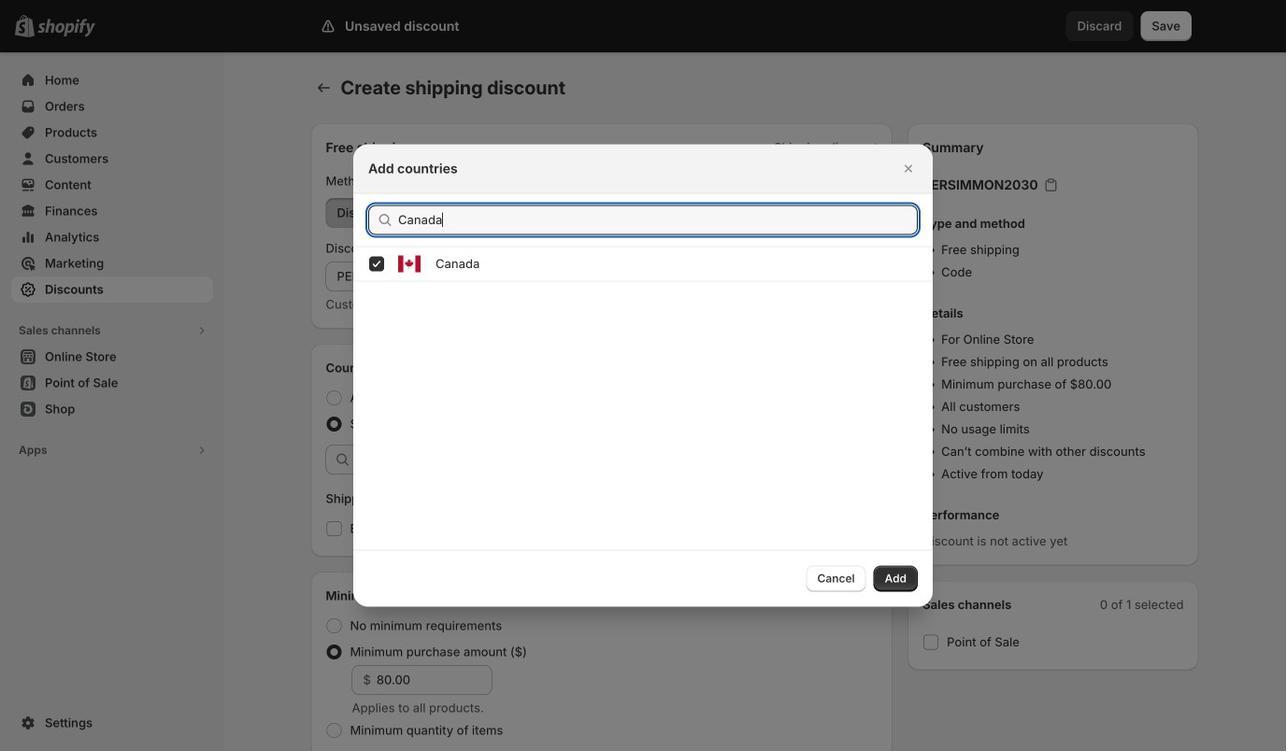 Task type: describe. For each thing, give the bounding box(es) containing it.
Search countries text field
[[398, 205, 918, 235]]

shopify image
[[37, 18, 95, 37]]



Task type: vqa. For each thing, say whether or not it's contained in the screenshot.
dialog
yes



Task type: locate. For each thing, give the bounding box(es) containing it.
dialog
[[0, 144, 1286, 607]]



